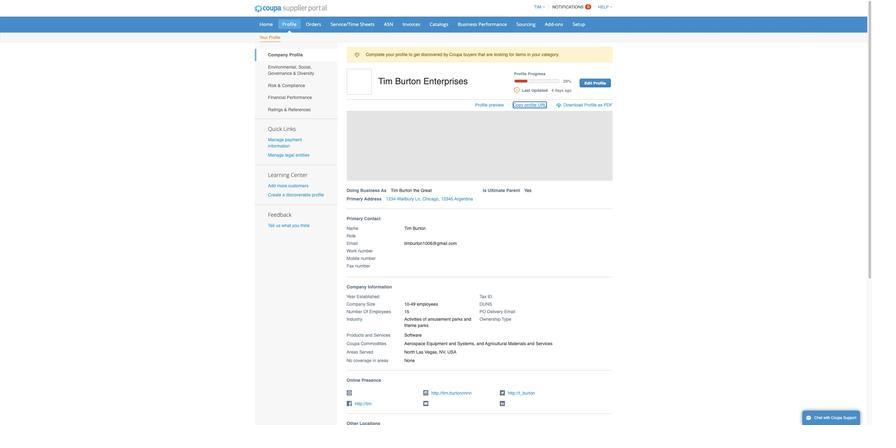Task type: locate. For each thing, give the bounding box(es) containing it.
primary up name
[[347, 216, 363, 222]]

tim for tim burton
[[404, 226, 412, 231]]

1 vertical spatial services
[[536, 342, 553, 347]]

2 vertical spatial burton
[[413, 226, 426, 231]]

tell
[[268, 224, 275, 229]]

financial performance
[[268, 95, 312, 100]]

url
[[538, 103, 547, 108]]

2 your from the left
[[532, 52, 541, 57]]

0 horizontal spatial coupa
[[347, 342, 360, 347]]

burton
[[395, 76, 421, 86], [399, 188, 412, 193], [413, 226, 426, 231]]

email
[[347, 241, 358, 246], [504, 310, 515, 315]]

& left diversity
[[293, 71, 296, 76]]

number down mobile
[[355, 264, 370, 269]]

theme
[[404, 324, 417, 329]]

coupa right the with
[[831, 417, 843, 421]]

coupa inside alert
[[449, 52, 462, 57]]

manage down information
[[268, 153, 284, 158]]

profile left url
[[525, 103, 537, 108]]

0 vertical spatial services
[[374, 333, 391, 338]]

1 horizontal spatial performance
[[479, 21, 507, 27]]

2 vertical spatial &
[[284, 107, 287, 112]]

add more customers link
[[268, 184, 309, 189]]

0 vertical spatial business
[[458, 21, 477, 27]]

notifications
[[553, 5, 584, 9]]

burton up timburton1006@gmail.com
[[413, 226, 426, 231]]

1 vertical spatial coupa
[[347, 342, 360, 347]]

business up the address
[[360, 188, 380, 193]]

discovered
[[421, 52, 442, 57]]

customers
[[288, 184, 309, 189]]

1 vertical spatial business
[[360, 188, 380, 193]]

performance up references at top left
[[287, 95, 312, 100]]

progress
[[528, 72, 546, 76]]

links
[[283, 125, 296, 133]]

1 vertical spatial parks
[[418, 324, 429, 329]]

services right materials
[[536, 342, 553, 347]]

tim burton enterprises
[[378, 76, 468, 86]]

http://tim link
[[355, 402, 372, 407]]

0 horizontal spatial your
[[386, 52, 395, 57]]

number right mobile
[[361, 256, 376, 261]]

1 vertical spatial primary
[[347, 216, 363, 222]]

1 horizontal spatial email
[[504, 310, 515, 315]]

tim right tim burton enterprises image
[[378, 76, 393, 86]]

1 horizontal spatial profile
[[396, 52, 408, 57]]

1 vertical spatial manage
[[268, 153, 284, 158]]

1 vertical spatial email
[[504, 310, 515, 315]]

profile right discoverable
[[312, 193, 324, 198]]

10-
[[404, 302, 411, 307]]

feedback
[[268, 211, 292, 219]]

services up commodities
[[374, 333, 391, 338]]

profile
[[396, 52, 408, 57], [525, 103, 537, 108], [312, 193, 324, 198]]

in inside complete your profile to get discovered by coupa buyers that are looking for items in your category. alert
[[527, 52, 531, 57]]

tim burton the great
[[391, 188, 432, 193]]

1 vertical spatial profile
[[525, 103, 537, 108]]

1 vertical spatial burton
[[399, 188, 412, 193]]

tim for tim burton enterprises
[[378, 76, 393, 86]]

services
[[374, 333, 391, 338], [536, 342, 553, 347]]

0 horizontal spatial &
[[278, 83, 281, 88]]

primary down doing
[[347, 197, 363, 202]]

company size
[[347, 302, 375, 307]]

2 horizontal spatial coupa
[[831, 417, 843, 421]]

2 horizontal spatial profile
[[525, 103, 537, 108]]

online presence
[[347, 378, 381, 383]]

profile inside button
[[525, 103, 537, 108]]

company up number
[[347, 302, 366, 307]]

in left areas at the left of page
[[373, 359, 376, 364]]

id
[[488, 295, 492, 300]]

nv,
[[439, 350, 446, 355]]

company profile
[[268, 53, 303, 58]]

1 vertical spatial &
[[278, 83, 281, 88]]

company up environmental,
[[268, 53, 288, 58]]

email up work at left
[[347, 241, 358, 246]]

0 vertical spatial &
[[293, 71, 296, 76]]

0 horizontal spatial email
[[347, 241, 358, 246]]

profile link
[[278, 19, 301, 29]]

presence
[[362, 378, 381, 383]]

1 vertical spatial performance
[[287, 95, 312, 100]]

size
[[367, 302, 375, 307]]

1 horizontal spatial services
[[536, 342, 553, 347]]

and right systems,
[[477, 342, 484, 347]]

manage for manage legal entities
[[268, 153, 284, 158]]

profile right your
[[269, 35, 281, 40]]

and
[[464, 317, 471, 322], [365, 333, 373, 338], [449, 342, 456, 347], [477, 342, 484, 347], [527, 342, 535, 347]]

1 horizontal spatial your
[[532, 52, 541, 57]]

0 vertical spatial manage
[[268, 137, 284, 142]]

tim up the sourcing link
[[534, 5, 541, 9]]

create
[[268, 193, 281, 198]]

manage
[[268, 137, 284, 142], [268, 153, 284, 158]]

primary inside tim burton enterprises banner
[[347, 197, 363, 202]]

company
[[268, 53, 288, 58], [347, 285, 367, 290], [347, 302, 366, 307]]

1 horizontal spatial parks
[[452, 317, 463, 322]]

1 vertical spatial number
[[361, 256, 376, 261]]

http://tim
[[355, 402, 372, 407]]

amusement
[[428, 317, 451, 322]]

as
[[598, 103, 603, 108]]

0 horizontal spatial parks
[[418, 324, 429, 329]]

north
[[404, 350, 415, 355]]

tim up timburton1006@gmail.com
[[404, 226, 412, 231]]

asn link
[[380, 19, 397, 29]]

0 horizontal spatial profile
[[312, 193, 324, 198]]

background image
[[347, 111, 613, 181]]

profile left as
[[584, 103, 597, 108]]

burton for enterprises
[[395, 76, 421, 86]]

chat
[[815, 417, 823, 421]]

tim inside 'navigation'
[[534, 5, 541, 9]]

primary contact
[[347, 216, 381, 222]]

established
[[357, 295, 380, 300]]

1 horizontal spatial &
[[284, 107, 287, 112]]

& right risk
[[278, 83, 281, 88]]

2 primary from the top
[[347, 216, 363, 222]]

parks right amusement
[[452, 317, 463, 322]]

1 your from the left
[[386, 52, 395, 57]]

is
[[483, 188, 487, 193]]

2 horizontal spatial &
[[293, 71, 296, 76]]

ons
[[555, 21, 563, 27]]

0 vertical spatial burton
[[395, 76, 421, 86]]

year established
[[347, 295, 380, 300]]

pdf
[[604, 103, 613, 108]]

profile inside "link"
[[269, 35, 281, 40]]

address
[[364, 197, 382, 202]]

http://tim.burtonnnnn link
[[432, 391, 472, 396]]

coupa right by
[[449, 52, 462, 57]]

& right ratings at the left top of the page
[[284, 107, 287, 112]]

manage up information
[[268, 137, 284, 142]]

navigation containing notifications 0
[[532, 1, 613, 13]]

0 horizontal spatial business
[[360, 188, 380, 193]]

primary for primary address
[[347, 197, 363, 202]]

the
[[414, 188, 420, 193]]

po
[[480, 310, 486, 315]]

0 vertical spatial coupa
[[449, 52, 462, 57]]

in
[[527, 52, 531, 57], [373, 359, 376, 364]]

company up year
[[347, 285, 367, 290]]

& inside 'link'
[[284, 107, 287, 112]]

2 vertical spatial profile
[[312, 193, 324, 198]]

download
[[564, 103, 583, 108]]

performance up are
[[479, 21, 507, 27]]

1 primary from the top
[[347, 197, 363, 202]]

coupa supplier portal image
[[250, 1, 331, 17]]

company for company information
[[347, 285, 367, 290]]

orders link
[[302, 19, 325, 29]]

0 horizontal spatial performance
[[287, 95, 312, 100]]

your profile link
[[259, 34, 281, 42]]

delivery
[[487, 310, 503, 315]]

business right catalogs link at top
[[458, 21, 477, 27]]

manage payment information link
[[268, 137, 302, 149]]

manage payment information
[[268, 137, 302, 149]]

edit
[[585, 81, 592, 86]]

email up type
[[504, 310, 515, 315]]

business inside tim burton enterprises banner
[[360, 188, 380, 193]]

type
[[502, 317, 511, 322]]

0 vertical spatial profile
[[396, 52, 408, 57]]

performance
[[479, 21, 507, 27], [287, 95, 312, 100]]

profile left "to"
[[396, 52, 408, 57]]

2 vertical spatial coupa
[[831, 417, 843, 421]]

catalogs link
[[426, 19, 453, 29]]

setup
[[573, 21, 585, 27]]

1 vertical spatial in
[[373, 359, 376, 364]]

catalogs
[[430, 21, 449, 27]]

profile up social,
[[289, 53, 303, 58]]

commodities
[[361, 342, 387, 347]]

tim up 1234
[[391, 188, 398, 193]]

complete your profile to get discovered by coupa buyers that are looking for items in your category. alert
[[347, 47, 613, 63]]

number right work at left
[[358, 249, 373, 254]]

your right complete
[[386, 52, 395, 57]]

your
[[386, 52, 395, 57], [532, 52, 541, 57]]

0 vertical spatial company
[[268, 53, 288, 58]]

0 vertical spatial in
[[527, 52, 531, 57]]

coupa up areas
[[347, 342, 360, 347]]

profile left preview
[[475, 103, 488, 108]]

http://t_burton
[[508, 391, 535, 396]]

2 vertical spatial company
[[347, 302, 366, 307]]

timburton1006@gmail.com
[[404, 241, 457, 246]]

parks down of
[[418, 324, 429, 329]]

burton up 'wallbury'
[[399, 188, 412, 193]]

work
[[347, 249, 357, 254]]

usa
[[448, 350, 457, 355]]

industry
[[347, 317, 362, 322]]

0 vertical spatial performance
[[479, 21, 507, 27]]

add
[[268, 184, 276, 189]]

1 horizontal spatial coupa
[[449, 52, 462, 57]]

tell us what you think
[[268, 224, 310, 229]]

orders
[[306, 21, 321, 27]]

your left category.
[[532, 52, 541, 57]]

2 vertical spatial number
[[355, 264, 370, 269]]

materials
[[508, 342, 526, 347]]

support
[[844, 417, 857, 421]]

coupa inside button
[[831, 417, 843, 421]]

name
[[347, 226, 358, 231]]

1 vertical spatial company
[[347, 285, 367, 290]]

learning
[[268, 171, 290, 179]]

manage inside manage payment information
[[268, 137, 284, 142]]

1 horizontal spatial in
[[527, 52, 531, 57]]

you
[[292, 224, 299, 229]]

in right items
[[527, 52, 531, 57]]

add-ons
[[545, 21, 563, 27]]

setup link
[[569, 19, 590, 29]]

1 manage from the top
[[268, 137, 284, 142]]

navigation
[[532, 1, 613, 13]]

business performance link
[[454, 19, 511, 29]]

0 vertical spatial parks
[[452, 317, 463, 322]]

number of employees
[[347, 310, 391, 315]]

software
[[404, 333, 422, 338]]

employees
[[369, 310, 391, 315]]

coupa commodities
[[347, 342, 387, 347]]

0 vertical spatial primary
[[347, 197, 363, 202]]

burton down "to"
[[395, 76, 421, 86]]

2 manage from the top
[[268, 153, 284, 158]]

edit profile
[[585, 81, 606, 86]]

and left ownership at the bottom of page
[[464, 317, 471, 322]]

12345
[[441, 197, 453, 202]]

ultimate
[[488, 188, 505, 193]]



Task type: describe. For each thing, give the bounding box(es) containing it.
north las vegas, nv, usa
[[404, 350, 457, 355]]

& inside environmental, social, governance & diversity
[[293, 71, 296, 76]]

and up usa
[[449, 342, 456, 347]]

argentina
[[455, 197, 473, 202]]

contact
[[364, 216, 381, 222]]

profile down coupa supplier portal image on the left top of page
[[282, 21, 297, 27]]

service/time sheets
[[331, 21, 375, 27]]

manage legal entities link
[[268, 153, 310, 158]]

add-
[[545, 21, 555, 27]]

role
[[347, 234, 356, 239]]

fax
[[347, 264, 354, 269]]

days
[[555, 88, 564, 93]]

service/time sheets link
[[327, 19, 379, 29]]

profile left progress
[[514, 72, 527, 76]]

activities
[[404, 317, 422, 322]]

0 horizontal spatial services
[[374, 333, 391, 338]]

aerospace
[[404, 342, 426, 347]]

parent
[[506, 188, 520, 193]]

company for company profile
[[268, 53, 288, 58]]

wallbury
[[397, 197, 414, 202]]

manage for manage payment information
[[268, 137, 284, 142]]

chat with coupa support
[[815, 417, 857, 421]]

1234 wallbury ln, chicago, 12345 argentina link
[[386, 197, 473, 202]]

49
[[411, 302, 416, 307]]

yes
[[525, 188, 532, 193]]

10-49 employees
[[404, 302, 438, 307]]

primary address
[[347, 197, 382, 202]]

profile right edit
[[594, 81, 606, 86]]

environmental, social, governance & diversity link
[[255, 61, 337, 80]]

create a discoverable profile
[[268, 193, 324, 198]]

information
[[268, 144, 290, 149]]

payment
[[285, 137, 302, 142]]

email inside tax id duns po delivery email ownership type
[[504, 310, 515, 315]]

0 horizontal spatial in
[[373, 359, 376, 364]]

& for references
[[284, 107, 287, 112]]

employees
[[417, 302, 438, 307]]

1 horizontal spatial business
[[458, 21, 477, 27]]

http://tim.burtonnnnn
[[432, 391, 472, 396]]

and up coupa commodities at the bottom of page
[[365, 333, 373, 338]]

to
[[409, 52, 413, 57]]

0 vertical spatial email
[[347, 241, 358, 246]]

and right materials
[[527, 342, 535, 347]]

sourcing
[[517, 21, 536, 27]]

download profile as pdf
[[564, 103, 613, 108]]

performance for business performance
[[479, 21, 507, 27]]

updated
[[532, 88, 548, 93]]

last updated
[[522, 88, 548, 93]]

equipment
[[427, 342, 448, 347]]

tim for tim burton the great
[[391, 188, 398, 193]]

aerospace equipment and systems, and agricultural materials and services
[[404, 342, 553, 347]]

no
[[347, 359, 352, 364]]

ratings & references link
[[255, 104, 337, 116]]

center
[[291, 171, 308, 179]]

business performance
[[458, 21, 507, 27]]

and inside activities of amusement parks and theme parks
[[464, 317, 471, 322]]

company for company size
[[347, 302, 366, 307]]

areas served
[[347, 350, 373, 355]]

performance for financial performance
[[287, 95, 312, 100]]

are
[[487, 52, 493, 57]]

more
[[277, 184, 287, 189]]

0 vertical spatial number
[[358, 249, 373, 254]]

legal
[[285, 153, 294, 158]]

information
[[368, 285, 392, 290]]

category.
[[542, 52, 560, 57]]

sheets
[[360, 21, 375, 27]]

what
[[282, 224, 291, 229]]

profile progress
[[514, 72, 546, 76]]

tim burton enterprises image
[[347, 69, 372, 95]]

tim burton
[[404, 226, 426, 231]]

diversity
[[297, 71, 314, 76]]

profile inside button
[[584, 103, 597, 108]]

vegas,
[[425, 350, 438, 355]]

primary for primary contact
[[347, 216, 363, 222]]

add-ons link
[[541, 19, 567, 29]]

chat with coupa support button
[[803, 412, 861, 426]]

copy
[[513, 103, 524, 108]]

1234 wallbury ln, chicago, 12345 argentina
[[386, 197, 473, 202]]

& for compliance
[[278, 83, 281, 88]]

products
[[347, 333, 364, 338]]

ln,
[[415, 197, 421, 202]]

looking
[[494, 52, 508, 57]]

sourcing link
[[512, 19, 540, 29]]

add more customers
[[268, 184, 309, 189]]

burton for the
[[399, 188, 412, 193]]

duns
[[480, 302, 492, 307]]

is ultimate parent
[[483, 188, 520, 193]]

tax
[[480, 295, 487, 300]]

work number mobile number fax number
[[347, 249, 376, 269]]

financial performance link
[[255, 92, 337, 104]]

ratings & references
[[268, 107, 311, 112]]

chicago,
[[423, 197, 440, 202]]

service/time
[[331, 21, 359, 27]]

risk & compliance link
[[255, 80, 337, 92]]

your
[[260, 35, 268, 40]]

quick
[[268, 125, 282, 133]]

tim burton enterprises banner
[[345, 69, 619, 209]]

tim for tim
[[534, 5, 541, 9]]

risk
[[268, 83, 277, 88]]

for
[[509, 52, 514, 57]]

0
[[587, 4, 590, 9]]

http://t_burton link
[[508, 391, 535, 396]]

mobile
[[347, 256, 360, 261]]

invoices
[[403, 21, 420, 27]]

1234
[[386, 197, 396, 202]]

notifications 0
[[553, 4, 590, 9]]

profile inside alert
[[396, 52, 408, 57]]



Task type: vqa. For each thing, say whether or not it's contained in the screenshot.


